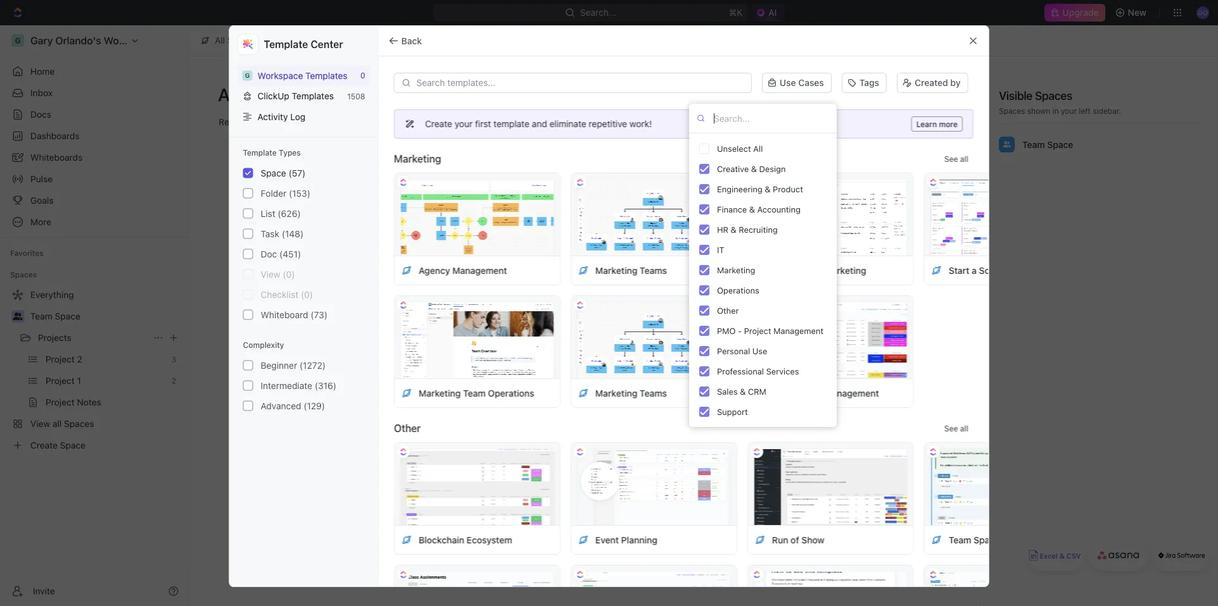 Task type: describe. For each thing, give the bounding box(es) containing it.
complexity
[[243, 341, 284, 350]]

search... button
[[900, 112, 962, 132]]

(148)
[[282, 229, 304, 239]]

1 vertical spatial all spaces
[[218, 84, 305, 105]]

templates for clickup templates
[[292, 91, 334, 101]]

advanced
[[261, 401, 301, 411]]

see all button for marketing
[[939, 151, 973, 167]]

2 vertical spatial team space
[[948, 535, 999, 546]]

use cases button
[[762, 73, 832, 93]]

space inside tree
[[55, 311, 80, 322]]

it
[[717, 245, 724, 255]]

g
[[245, 72, 250, 79]]

of
[[790, 535, 799, 546]]

beginner
[[261, 360, 297, 371]]

operations button
[[694, 281, 832, 301]]

quick start: marketing
[[772, 265, 866, 276]]

new button
[[1110, 3, 1154, 23]]

pmo
[[717, 327, 736, 336]]

sidebar.
[[1093, 106, 1121, 115]]

activity log button
[[237, 106, 370, 127]]

clickup
[[257, 91, 289, 101]]

your inside visible spaces spaces shown in your left sidebar.
[[1061, 106, 1077, 115]]

1 agency from the left
[[418, 265, 450, 276]]

upgrade
[[1062, 7, 1099, 18]]

start a social media marketing agency
[[948, 265, 1110, 276]]

center
[[311, 38, 343, 50]]

doc (451)
[[261, 249, 301, 259]]

ecosystem
[[466, 535, 512, 546]]

& for accounting
[[749, 205, 755, 214]]

unselect all button
[[694, 139, 832, 159]]

personal
[[717, 347, 750, 356]]

left
[[1079, 106, 1091, 115]]

all for marketing
[[960, 155, 968, 163]]

creative
[[717, 164, 749, 174]]

start:
[[798, 265, 822, 276]]

Search... text field
[[714, 109, 830, 128]]

Search templates... text field
[[416, 78, 744, 88]]

templates for workspace templates
[[305, 70, 347, 81]]

work!
[[629, 119, 652, 129]]

space (57)
[[261, 168, 305, 178]]

0 vertical spatial all spaces
[[215, 35, 257, 46]]

& for design
[[751, 164, 757, 174]]

personal use button
[[694, 341, 832, 362]]

clickup templates
[[257, 91, 334, 101]]

personal use
[[717, 347, 767, 356]]

goals link
[[5, 191, 184, 211]]

⌘k
[[729, 7, 742, 18]]

(0) for view (0)
[[283, 269, 295, 280]]

creative & design button
[[694, 159, 832, 179]]

marketing team operations
[[418, 388, 534, 399]]

excel
[[1040, 553, 1058, 561]]

folder
[[261, 188, 287, 199]]

whiteboard
[[261, 310, 308, 320]]

pulse link
[[5, 169, 184, 189]]

(57)
[[289, 168, 305, 178]]

beginner (1272)
[[261, 360, 326, 371]]

pmo - project management
[[717, 327, 823, 336]]

advanced (129)
[[261, 401, 325, 411]]

seo project management
[[772, 388, 879, 399]]

support
[[717, 408, 748, 417]]

favorites
[[10, 249, 44, 258]]

2 agency from the left
[[1078, 265, 1110, 276]]

recruiting
[[739, 225, 778, 235]]

types
[[279, 149, 301, 157]]

more
[[939, 120, 957, 129]]

first
[[475, 119, 491, 129]]

see all button for other
[[939, 421, 973, 436]]

engineering & product button
[[694, 179, 832, 200]]

checklist (0)
[[261, 289, 313, 300]]

log
[[290, 111, 306, 122]]

whiteboards
[[30, 152, 82, 163]]

unselect all
[[717, 144, 763, 154]]

doc
[[261, 249, 277, 259]]

new space
[[908, 90, 954, 100]]

favorites button
[[5, 246, 49, 261]]

marketing button
[[694, 260, 832, 281]]

quick
[[772, 265, 796, 276]]

search... inside button
[[918, 117, 954, 127]]

a
[[971, 265, 976, 276]]

upgrade link
[[1045, 4, 1105, 22]]

list
[[261, 208, 275, 219]]

user group image inside tree
[[13, 313, 22, 321]]

visible
[[999, 89, 1032, 102]]

new space button
[[889, 85, 962, 105]]

back button
[[384, 31, 430, 51]]

& for csv
[[1060, 553, 1065, 561]]

1 vertical spatial your
[[454, 119, 472, 129]]

teams for agency management
[[639, 265, 667, 276]]

0 horizontal spatial operations
[[488, 388, 534, 399]]

dashboards
[[30, 131, 80, 141]]

product
[[773, 185, 803, 194]]

engineering & product
[[717, 185, 803, 194]]

learn more link
[[911, 117, 962, 132]]

goals
[[30, 195, 54, 206]]

management inside pmo - project management 'button'
[[773, 327, 823, 336]]

projects
[[38, 333, 71, 343]]

see for marketing
[[944, 155, 958, 163]]

spaces down the 'workspace'
[[243, 84, 305, 105]]

& for recruiting
[[731, 225, 736, 235]]

crm
[[748, 387, 766, 397]]

new for new
[[1128, 7, 1146, 18]]

docs
[[30, 109, 51, 120]]

marketing teams for agency management
[[595, 265, 667, 276]]

cases
[[798, 78, 824, 88]]

other inside button
[[717, 306, 739, 316]]

workspace
[[257, 70, 303, 81]]

repetitive
[[588, 119, 627, 129]]

(0) for checklist (0)
[[301, 289, 313, 300]]



Task type: vqa. For each thing, say whether or not it's contained in the screenshot.
Services
yes



Task type: locate. For each thing, give the bounding box(es) containing it.
1 horizontal spatial (0)
[[301, 289, 313, 300]]

task
[[261, 229, 279, 239]]

0 horizontal spatial use
[[752, 347, 767, 356]]

(0) right view
[[283, 269, 295, 280]]

1 marketing teams from the top
[[595, 265, 667, 276]]

1 vertical spatial (0)
[[301, 289, 313, 300]]

create
[[425, 119, 452, 129]]

1 vertical spatial template
[[243, 149, 277, 157]]

engineering
[[717, 185, 762, 194]]

& left csv
[[1060, 553, 1065, 561]]

1 vertical spatial other
[[394, 423, 421, 435]]

in
[[1053, 106, 1059, 115]]

all spaces joined
[[559, 260, 620, 269]]

(129)
[[304, 401, 325, 411]]

list (626)
[[261, 208, 301, 219]]

0 vertical spatial see
[[944, 155, 958, 163]]

spaces up g
[[227, 35, 257, 46]]

sales
[[717, 387, 738, 397]]

other button
[[694, 301, 832, 321]]

use cases
[[780, 78, 824, 88]]

use inside personal use button
[[752, 347, 767, 356]]

new inside button
[[908, 90, 926, 100]]

& right hr
[[731, 225, 736, 235]]

templates down center
[[305, 70, 347, 81]]

0 vertical spatial see all button
[[939, 151, 973, 167]]

& right finance
[[749, 205, 755, 214]]

1 horizontal spatial search...
[[918, 117, 954, 127]]

see all for marketing
[[944, 155, 968, 163]]

excel & csv
[[1040, 553, 1081, 561]]

0 horizontal spatial team space
[[30, 311, 80, 322]]

hr & recruiting
[[717, 225, 778, 235]]

(316)
[[315, 381, 336, 391]]

sales & crm button
[[694, 382, 832, 402]]

space inside button
[[928, 90, 954, 100]]

1 see all button from the top
[[939, 151, 973, 167]]

template
[[493, 119, 529, 129]]

back
[[401, 35, 422, 46]]

task (148)
[[261, 229, 304, 239]]

run of show
[[772, 535, 824, 546]]

(451)
[[279, 249, 301, 259]]

0 vertical spatial see all
[[944, 155, 968, 163]]

marketing teams for marketing team operations
[[595, 388, 667, 399]]

support button
[[694, 402, 832, 422]]

0 horizontal spatial search...
[[580, 7, 616, 18]]

& left product
[[765, 185, 771, 194]]

2 see all button from the top
[[939, 421, 973, 436]]

0 vertical spatial your
[[1061, 106, 1077, 115]]

your right in
[[1061, 106, 1077, 115]]

(0) up (73)
[[301, 289, 313, 300]]

0 horizontal spatial (0)
[[283, 269, 295, 280]]

1 vertical spatial teams
[[639, 388, 667, 399]]

marketing inside button
[[717, 266, 755, 275]]

1 vertical spatial new
[[908, 90, 926, 100]]

0 horizontal spatial other
[[394, 423, 421, 435]]

1 all from the top
[[960, 155, 968, 163]]

start
[[948, 265, 969, 276]]

activity
[[257, 111, 288, 122]]

& inside button
[[731, 225, 736, 235]]

templates
[[305, 70, 347, 81], [292, 91, 334, 101]]

event planning
[[595, 535, 657, 546]]

1 vertical spatial templates
[[292, 91, 334, 101]]

(1272)
[[300, 360, 326, 371]]

0 vertical spatial templates
[[305, 70, 347, 81]]

1 vertical spatial team space
[[30, 311, 80, 322]]

1508
[[347, 92, 365, 101]]

project inside pmo - project management 'button'
[[744, 327, 771, 336]]

0 vertical spatial (0)
[[283, 269, 295, 280]]

hr
[[717, 225, 728, 235]]

& left design
[[751, 164, 757, 174]]

event
[[595, 535, 619, 546]]

0 vertical spatial team space
[[1022, 139, 1073, 150]]

use left 'cases'
[[780, 78, 796, 88]]

1 vertical spatial search...
[[918, 117, 954, 127]]

2 see all from the top
[[944, 424, 968, 433]]

1 vertical spatial use
[[752, 347, 767, 356]]

checklist
[[261, 289, 298, 300]]

0 vertical spatial other
[[717, 306, 739, 316]]

all spaces
[[215, 35, 257, 46], [218, 84, 305, 105]]

team space
[[1022, 139, 1073, 150], [30, 311, 80, 322], [948, 535, 999, 546]]

0 vertical spatial use
[[780, 78, 796, 88]]

1 horizontal spatial user group image
[[1003, 141, 1011, 148]]

all spaces down gary orlando's workspace, , element
[[218, 84, 305, 105]]

2 marketing teams from the top
[[595, 388, 667, 399]]

0 vertical spatial search...
[[580, 7, 616, 18]]

your left first
[[454, 119, 472, 129]]

0 vertical spatial marketing teams
[[595, 265, 667, 276]]

2 vertical spatial management
[[824, 388, 879, 399]]

accounting
[[757, 205, 801, 214]]

1 vertical spatial all
[[960, 424, 968, 433]]

activity log
[[257, 111, 306, 122]]

spaces down visible
[[999, 106, 1025, 115]]

sales & crm
[[717, 387, 766, 397]]

template
[[264, 38, 308, 50], [243, 149, 277, 157]]

1 see from the top
[[944, 155, 958, 163]]

0 vertical spatial teams
[[639, 265, 667, 276]]

1 vertical spatial see
[[944, 424, 958, 433]]

template for template center
[[264, 38, 308, 50]]

& inside button
[[749, 205, 755, 214]]

0 vertical spatial template
[[264, 38, 308, 50]]

folder (153)
[[261, 188, 310, 199]]

all inside button
[[753, 144, 763, 154]]

visible spaces spaces shown in your left sidebar.
[[999, 89, 1121, 115]]

0 vertical spatial project
[[744, 327, 771, 336]]

gary orlando's workspace, , element
[[242, 70, 252, 81]]

learn
[[916, 120, 937, 129]]

team inside sidebar navigation
[[30, 311, 52, 322]]

1 see all from the top
[[944, 155, 968, 163]]

1 horizontal spatial your
[[1061, 106, 1077, 115]]

tree inside sidebar navigation
[[5, 285, 184, 456]]

teams for marketing team operations
[[639, 388, 667, 399]]

workspace templates
[[257, 70, 347, 81]]

0 vertical spatial user group image
[[1003, 141, 1011, 148]]

1 horizontal spatial other
[[717, 306, 739, 316]]

see for other
[[944, 424, 958, 433]]

new for new space
[[908, 90, 926, 100]]

hr & recruiting button
[[694, 220, 832, 240]]

new inside button
[[1128, 7, 1146, 18]]

operations inside button
[[717, 286, 759, 295]]

whiteboards link
[[5, 148, 184, 168]]

user group image
[[1003, 141, 1011, 148], [13, 313, 22, 321]]

search...
[[580, 7, 616, 18], [918, 117, 954, 127]]

intermediate
[[261, 381, 312, 391]]

0 horizontal spatial new
[[908, 90, 926, 100]]

all spaces up g
[[215, 35, 257, 46]]

team space inside sidebar navigation
[[30, 311, 80, 322]]

template up the 'workspace'
[[264, 38, 308, 50]]

templates up activity log button on the left
[[292, 91, 334, 101]]

new right upgrade
[[1128, 7, 1146, 18]]

new up 'search...' button
[[908, 90, 926, 100]]

team space link
[[30, 307, 181, 327]]

social
[[979, 265, 1004, 276]]

use up professional services
[[752, 347, 767, 356]]

spaces inside sidebar navigation
[[10, 270, 37, 279]]

0 horizontal spatial your
[[454, 119, 472, 129]]

2 see from the top
[[944, 424, 958, 433]]

2 all from the top
[[960, 424, 968, 433]]

0 horizontal spatial user group image
[[13, 313, 22, 321]]

0 horizontal spatial agency
[[418, 265, 450, 276]]

1 vertical spatial user group image
[[13, 313, 22, 321]]

1 vertical spatial management
[[773, 327, 823, 336]]

docs link
[[5, 105, 184, 125]]

home link
[[5, 61, 184, 82]]

1 horizontal spatial use
[[780, 78, 796, 88]]

2 horizontal spatial team space
[[1022, 139, 1073, 150]]

(153)
[[289, 188, 310, 199]]

&
[[751, 164, 757, 174], [765, 185, 771, 194], [749, 205, 755, 214], [731, 225, 736, 235], [740, 387, 746, 397], [1060, 553, 1065, 561]]

2 teams from the top
[[639, 388, 667, 399]]

0 vertical spatial new
[[1128, 7, 1146, 18]]

1 teams from the top
[[639, 265, 667, 276]]

see all
[[944, 155, 968, 163], [944, 424, 968, 433]]

1 horizontal spatial project
[[792, 388, 822, 399]]

1 vertical spatial operations
[[488, 388, 534, 399]]

& left "crm"
[[740, 387, 746, 397]]

project right -
[[744, 327, 771, 336]]

0 vertical spatial operations
[[717, 286, 759, 295]]

1 vertical spatial project
[[792, 388, 822, 399]]

1 vertical spatial see all button
[[939, 421, 973, 436]]

template left types
[[243, 149, 277, 157]]

spaces down "favorites" button at the top left of page
[[10, 270, 37, 279]]

all
[[960, 155, 968, 163], [960, 424, 968, 433]]

0 horizontal spatial project
[[744, 327, 771, 336]]

view
[[261, 269, 280, 280]]

use cases button
[[757, 72, 837, 94]]

tree
[[5, 285, 184, 456]]

see all for other
[[944, 424, 968, 433]]

1 vertical spatial see all
[[944, 424, 968, 433]]

inbox link
[[5, 83, 184, 103]]

all for other
[[960, 424, 968, 433]]

projects link
[[38, 328, 148, 348]]

seo
[[772, 388, 789, 399]]

invite
[[33, 587, 55, 597]]

0
[[360, 71, 365, 80]]

spaces up in
[[1035, 89, 1072, 102]]

template types
[[243, 149, 301, 157]]

project
[[744, 327, 771, 336], [792, 388, 822, 399]]

0 vertical spatial management
[[452, 265, 507, 276]]

1 horizontal spatial new
[[1128, 7, 1146, 18]]

1 horizontal spatial team space
[[948, 535, 999, 546]]

project right seo at the bottom of the page
[[792, 388, 822, 399]]

template for template types
[[243, 149, 277, 157]]

& for crm
[[740, 387, 746, 397]]

1 horizontal spatial operations
[[717, 286, 759, 295]]

see all button
[[939, 151, 973, 167], [939, 421, 973, 436]]

and
[[532, 119, 547, 129]]

shown
[[1027, 106, 1050, 115]]

other
[[717, 306, 739, 316], [394, 423, 421, 435]]

spaces left joined
[[570, 260, 596, 269]]

tree containing team space
[[5, 285, 184, 456]]

dashboards link
[[5, 126, 184, 146]]

use inside use cases button
[[780, 78, 796, 88]]

joined
[[599, 260, 620, 269]]

& for product
[[765, 185, 771, 194]]

0 vertical spatial all
[[960, 155, 968, 163]]

1 vertical spatial marketing teams
[[595, 388, 667, 399]]

sidebar navigation
[[0, 25, 189, 607]]

1 horizontal spatial agency
[[1078, 265, 1110, 276]]



